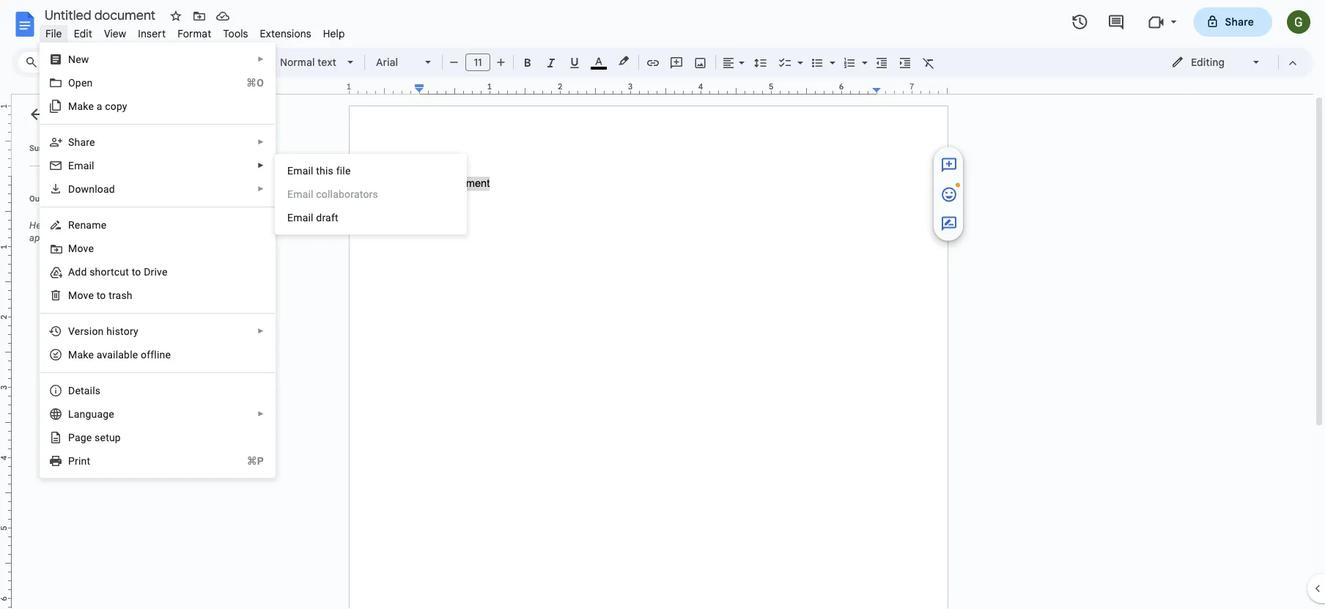 Task type: locate. For each thing, give the bounding box(es) containing it.
► for ew
[[257, 55, 265, 63]]

a
[[97, 100, 102, 112], [303, 165, 308, 177]]

e
[[68, 159, 74, 172], [287, 188, 293, 200]]

view
[[104, 27, 126, 40]]

extensions
[[260, 27, 311, 40]]

⌘o
[[246, 77, 264, 89]]

1 horizontal spatial e
[[287, 188, 293, 200]]

menu
[[40, 43, 276, 478], [275, 154, 467, 235]]

► for mail
[[257, 161, 265, 170]]

rename r element
[[68, 219, 111, 231]]

5 ► from the top
[[257, 327, 265, 335]]

headings
[[29, 220, 70, 231]]

g
[[80, 432, 86, 444]]

document
[[136, 220, 179, 231]]

document outline element
[[12, 95, 211, 609]]

suggest edits image
[[941, 215, 958, 233]]

e down em
[[287, 188, 293, 200]]

0 vertical spatial e
[[68, 159, 74, 172]]

arial option
[[376, 52, 416, 73]]

mail for mail
[[74, 159, 94, 172]]

to inside headings you add to the document will appear here.
[[109, 220, 117, 231]]

4 ► from the top
[[257, 185, 265, 193]]

normal text
[[280, 56, 337, 69]]

0 vertical spatial e
[[88, 349, 94, 361]]

menu item containing e
[[287, 187, 455, 202]]

you
[[72, 220, 88, 231]]

email draft d element
[[287, 212, 343, 224]]

1 vertical spatial e
[[86, 432, 92, 444]]

e right ma
[[88, 349, 94, 361]]

ownload
[[75, 183, 115, 195]]

raft
[[322, 212, 339, 224]]

checklist menu image
[[794, 53, 804, 58]]

menu containing em
[[275, 154, 467, 235]]

n ew
[[68, 53, 89, 65]]

shortcut
[[90, 266, 129, 278]]

share button
[[1194, 7, 1273, 37]]

ove
[[77, 242, 94, 254]]

a left c
[[97, 100, 102, 112]]

k
[[83, 349, 88, 361]]

Font size text field
[[466, 54, 490, 71]]

menu item inside menu
[[287, 187, 455, 202]]

menu bar containing file
[[40, 19, 351, 43]]

0 vertical spatial a
[[97, 100, 102, 112]]

r ename
[[68, 219, 107, 231]]

tools
[[223, 27, 248, 40]]

0 horizontal spatial to
[[109, 220, 117, 231]]

1 vertical spatial mail
[[293, 188, 314, 200]]

menu bar banner
[[0, 0, 1326, 609]]

0 vertical spatial to
[[109, 220, 117, 231]]

application containing share
[[0, 0, 1326, 609]]

version history h element
[[68, 325, 143, 337]]

d
[[68, 183, 75, 195]]

6 ► from the top
[[257, 410, 265, 418]]

► for anguage
[[257, 410, 265, 418]]

istory
[[112, 325, 138, 337]]

► for ownload
[[257, 185, 265, 193]]

em a il this file
[[287, 165, 351, 177]]

insert menu item
[[132, 25, 172, 42]]

l anguage
[[68, 408, 114, 420]]

hare
[[74, 136, 95, 148]]

1 horizontal spatial mail
[[293, 188, 314, 200]]

move to trash t element
[[68, 289, 137, 301]]

e down 's'
[[68, 159, 74, 172]]

1
[[347, 82, 351, 92]]

1 vertical spatial a
[[303, 165, 308, 177]]

⌘p element
[[229, 454, 264, 469]]

summary
[[29, 143, 64, 153]]

ma k e available offline
[[68, 349, 171, 361]]

o
[[100, 289, 106, 301]]

e for mail collaborators
[[287, 188, 293, 200]]

menu bar
[[40, 19, 351, 43]]

0 horizontal spatial mail
[[74, 159, 94, 172]]

1 vertical spatial e
[[287, 188, 293, 200]]

email collaborators e element
[[287, 188, 383, 200]]

s hare
[[68, 136, 95, 148]]

c
[[105, 100, 111, 112]]

make a copy c element
[[68, 100, 132, 112]]

mail
[[74, 159, 94, 172], [293, 188, 314, 200]]

help menu item
[[317, 25, 351, 42]]

here.
[[61, 232, 83, 243]]

e
[[88, 349, 94, 361], [86, 432, 92, 444]]

0 horizontal spatial e
[[68, 159, 74, 172]]

mode and view toolbar
[[1161, 48, 1305, 77]]

file
[[45, 27, 62, 40]]

o
[[68, 77, 75, 89]]

help
[[323, 27, 345, 40]]

3 ► from the top
[[257, 161, 265, 170]]

► for hare
[[257, 138, 265, 146]]

e mail
[[68, 159, 94, 172]]

1 ► from the top
[[257, 55, 265, 63]]

editing
[[1192, 56, 1225, 69]]

mail down share s element
[[74, 159, 94, 172]]

insert
[[138, 27, 166, 40]]

application
[[0, 0, 1326, 609]]

share
[[1226, 15, 1255, 28]]

file
[[336, 165, 351, 177]]

2 ► from the top
[[257, 138, 265, 146]]

add
[[68, 266, 87, 278]]

►
[[257, 55, 265, 63], [257, 138, 265, 146], [257, 161, 265, 170], [257, 185, 265, 193], [257, 327, 265, 335], [257, 410, 265, 418]]

e right 'pa' on the bottom of the page
[[86, 432, 92, 444]]

details
[[68, 385, 101, 397]]

add comment image
[[941, 157, 958, 174]]

menu item
[[287, 187, 455, 202]]

r
[[68, 219, 75, 231]]

a left the this
[[303, 165, 308, 177]]

e inside menu item
[[287, 188, 293, 200]]

t
[[97, 289, 100, 301]]

version h istory
[[68, 325, 138, 337]]

Font size field
[[466, 54, 496, 72]]

insert image image
[[693, 52, 709, 73]]

1 horizontal spatial a
[[303, 165, 308, 177]]

line & paragraph spacing image
[[753, 52, 770, 73]]

summary heading
[[29, 142, 64, 154]]

email d raft
[[287, 212, 339, 224]]

⌘o element
[[229, 76, 264, 90]]

to
[[109, 220, 117, 231], [132, 266, 141, 278]]

0 vertical spatial mail
[[74, 159, 94, 172]]

0 horizontal spatial a
[[97, 100, 102, 112]]

to left drive
[[132, 266, 141, 278]]

h
[[106, 325, 112, 337]]

text color image
[[591, 52, 607, 70]]

mail up 'email'
[[293, 188, 314, 200]]

page setup g element
[[68, 432, 125, 444]]

language l element
[[68, 408, 119, 420]]

opy
[[111, 100, 127, 112]]

arial
[[376, 56, 398, 69]]

1 vertical spatial to
[[132, 266, 141, 278]]

to left the
[[109, 220, 117, 231]]

make a c opy
[[68, 100, 127, 112]]



Task type: describe. For each thing, give the bounding box(es) containing it.
p
[[68, 455, 75, 467]]

Menus field
[[18, 52, 92, 73]]

outline
[[29, 194, 56, 203]]

email
[[287, 212, 314, 224]]

rint
[[75, 455, 90, 467]]

drive
[[144, 266, 168, 278]]

file menu item
[[40, 25, 68, 42]]

setup
[[95, 432, 121, 444]]

pen
[[75, 77, 93, 89]]

l
[[68, 408, 74, 420]]

the
[[120, 220, 133, 231]]

download d element
[[68, 183, 119, 195]]

version
[[68, 325, 104, 337]]

em
[[287, 165, 303, 177]]

bulleted list menu image
[[826, 53, 836, 58]]

make
[[68, 100, 94, 112]]

1 horizontal spatial to
[[132, 266, 141, 278]]

move
[[68, 289, 94, 301]]

add emoji reaction image
[[941, 186, 958, 203]]

add shortcut to drive
[[68, 266, 168, 278]]

m
[[68, 242, 77, 254]]

view menu item
[[98, 25, 132, 42]]

collaborators
[[316, 188, 378, 200]]

Rename text field
[[40, 6, 164, 23]]

trash
[[109, 289, 133, 301]]

d ownload
[[68, 183, 115, 195]]

s
[[68, 136, 74, 148]]

normal
[[280, 56, 315, 69]]

o pen
[[68, 77, 93, 89]]

print p element
[[68, 455, 95, 467]]

format menu item
[[172, 25, 217, 42]]

extensions menu item
[[254, 25, 317, 42]]

details b element
[[68, 385, 105, 397]]

outline heading
[[12, 193, 211, 213]]

open o element
[[68, 77, 97, 89]]

make available offline k element
[[68, 349, 175, 361]]

text
[[318, 56, 337, 69]]

email e element
[[68, 159, 99, 172]]

styles list. normal text selected. option
[[280, 52, 339, 73]]

e for g
[[86, 432, 92, 444]]

Star checkbox
[[166, 6, 186, 26]]

anguage
[[74, 408, 114, 420]]

left margin image
[[350, 83, 424, 94]]

e for k
[[88, 349, 94, 361]]

edit
[[74, 27, 92, 40]]

editing button
[[1162, 51, 1272, 73]]

menu bar inside the menu bar banner
[[40, 19, 351, 43]]

p rint
[[68, 455, 90, 467]]

this
[[316, 165, 334, 177]]

m ove
[[68, 242, 94, 254]]

ma
[[68, 349, 83, 361]]

will
[[181, 220, 196, 231]]

new n element
[[68, 53, 94, 65]]

main toolbar
[[91, 0, 983, 416]]

appear
[[29, 232, 59, 243]]

share s element
[[68, 136, 99, 148]]

a for em
[[303, 165, 308, 177]]

right margin image
[[873, 83, 947, 94]]

offline
[[141, 349, 171, 361]]

top margin image
[[0, 106, 11, 180]]

e mail collaborators
[[287, 188, 378, 200]]

n
[[68, 53, 76, 65]]

menu containing n
[[40, 43, 276, 478]]

pa
[[68, 432, 80, 444]]

format
[[178, 27, 211, 40]]

mail for mail collaborators
[[293, 188, 314, 200]]

d
[[316, 212, 322, 224]]

available
[[97, 349, 138, 361]]

add
[[90, 220, 106, 231]]

move m element
[[68, 242, 98, 254]]

il
[[308, 165, 314, 177]]

a for make
[[97, 100, 102, 112]]

⌘p
[[247, 455, 264, 467]]

email this file a element
[[287, 165, 355, 177]]

ename
[[75, 219, 107, 231]]

add shortcut to drive , element
[[68, 266, 172, 278]]

move t o trash
[[68, 289, 133, 301]]

highlight color image
[[616, 52, 632, 70]]

ew
[[76, 53, 89, 65]]

pa g e setup
[[68, 432, 121, 444]]

headings you add to the document will appear here.
[[29, 220, 196, 243]]

edit menu item
[[68, 25, 98, 42]]

e for mail
[[68, 159, 74, 172]]

tools menu item
[[217, 25, 254, 42]]



Task type: vqa. For each thing, say whether or not it's contained in the screenshot.
second THE SIZE image from the bottom of the page
no



